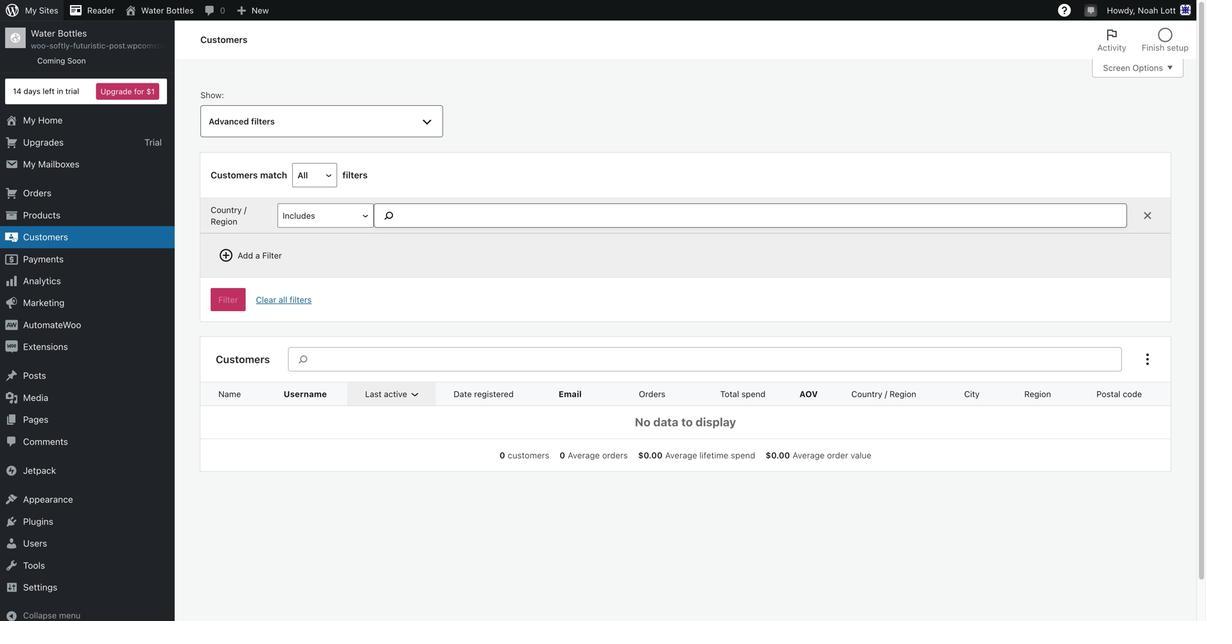 Task type: describe. For each thing, give the bounding box(es) containing it.
collapse
[[23, 611, 57, 621]]

$1
[[146, 87, 155, 96]]

0 vertical spatial country
[[211, 205, 242, 215]]

upgrade for $1
[[101, 87, 155, 96]]

upgrade for $1 button
[[96, 83, 159, 100]]

tools
[[23, 561, 45, 571]]

water bottles woo-softly-futuristic-post.wpcomstaging.com coming soon
[[31, 28, 198, 65]]

postal
[[1097, 390, 1121, 399]]

my home link
[[0, 110, 175, 132]]

payments link
[[0, 248, 175, 270]]

products link
[[0, 205, 175, 226]]

active
[[384, 390, 407, 399]]

users link
[[0, 533, 175, 555]]

1 horizontal spatial filters
[[290, 295, 312, 305]]

post.wpcomstaging.com
[[109, 41, 198, 50]]

customers down 0 link
[[200, 34, 248, 45]]

country / region inside button
[[852, 390, 917, 399]]

my for my mailboxes
[[23, 159, 36, 170]]

customers
[[508, 451, 550, 461]]

display
[[696, 416, 736, 430]]

water for water bottles
[[141, 5, 164, 15]]

1 vertical spatial spend
[[731, 451, 756, 461]]

name
[[218, 390, 241, 399]]

advanced filters
[[209, 117, 275, 126]]

date registered
[[454, 390, 514, 399]]

plugins link
[[0, 511, 175, 533]]

settings link
[[0, 577, 175, 599]]

country inside button
[[852, 390, 883, 399]]

upgrade
[[101, 87, 132, 96]]

media link
[[0, 387, 175, 409]]

postal code button
[[1089, 383, 1166, 406]]

howdy, noah lott
[[1107, 5, 1176, 15]]

appearance
[[23, 495, 73, 505]]

softly-
[[49, 41, 73, 50]]

orders
[[602, 451, 628, 461]]

spend inside button
[[742, 390, 766, 399]]

total spend button
[[687, 383, 781, 406]]

0 link
[[199, 0, 230, 21]]

products
[[23, 210, 60, 221]]

finish setup button
[[1134, 21, 1197, 59]]

0 for 0
[[220, 5, 225, 15]]

water bottles
[[141, 5, 194, 15]]

$0.00 average lifetime spend
[[638, 451, 756, 461]]

comments link
[[0, 431, 175, 453]]

show
[[200, 90, 222, 100]]

customers inside main menu navigation
[[23, 232, 68, 243]]

$0.00 for $0.00 average order value
[[766, 451, 790, 461]]

for
[[134, 87, 144, 96]]

upgrades
[[23, 137, 64, 148]]

customers left match
[[211, 170, 258, 181]]

0 customers
[[500, 451, 550, 461]]

0 vertical spatial country / region
[[211, 205, 247, 227]]

clear all filters
[[256, 295, 312, 305]]

screen options
[[1103, 63, 1163, 73]]

advanced filters button
[[200, 105, 443, 138]]

payments
[[23, 254, 64, 265]]

city
[[965, 390, 980, 399]]

appearance link
[[0, 489, 175, 511]]

water for water bottles woo-softly-futuristic-post.wpcomstaging.com coming soon
[[31, 28, 55, 39]]

activity
[[1098, 43, 1127, 52]]

collapse menu
[[23, 611, 81, 621]]

/ inside country / region
[[244, 205, 247, 215]]

activity button
[[1090, 21, 1134, 59]]

0 for 0 average orders
[[560, 451, 565, 461]]

left
[[43, 87, 55, 96]]

futuristic-
[[73, 41, 109, 50]]

total spend
[[721, 390, 766, 399]]

postal code
[[1097, 390, 1142, 399]]

aov
[[800, 390, 818, 399]]

plugins
[[23, 517, 53, 527]]

0 for 0 customers
[[500, 451, 505, 461]]

14 days left in trial
[[13, 87, 79, 96]]

woo-
[[31, 41, 49, 50]]

lifetime
[[700, 451, 729, 461]]

posts link
[[0, 365, 175, 387]]

orders link
[[0, 183, 175, 205]]

customers up 'name' 'button'
[[216, 354, 270, 366]]

my home
[[23, 115, 63, 126]]

no data to display
[[635, 416, 736, 430]]

data
[[654, 416, 679, 430]]

my for my sites
[[25, 5, 37, 15]]

country / region button
[[844, 383, 940, 406]]

posts
[[23, 371, 46, 381]]

automatewoo
[[23, 320, 81, 330]]

main menu navigation
[[0, 21, 198, 622]]

$0.00 for $0.00 average lifetime spend
[[638, 451, 663, 461]]

clear all filters link
[[256, 295, 312, 305]]

my sites link
[[0, 0, 63, 21]]

2 horizontal spatial region
[[1025, 390, 1051, 399]]

analytics
[[23, 276, 61, 286]]



Task type: vqa. For each thing, say whether or not it's contained in the screenshot.
Country / Region
yes



Task type: locate. For each thing, give the bounding box(es) containing it.
0 vertical spatial filter
[[262, 251, 282, 261]]

average left orders
[[568, 451, 600, 461]]

$0.00 average order value
[[766, 451, 872, 461]]

water bottles link
[[120, 0, 199, 21]]

1 horizontal spatial $0.00
[[766, 451, 790, 461]]

last active button
[[357, 383, 430, 406]]

0 horizontal spatial region
[[211, 217, 237, 227]]

1 vertical spatial filters
[[343, 170, 368, 181]]

:
[[222, 90, 224, 100]]

1 vertical spatial water
[[31, 28, 55, 39]]

orders inside main menu navigation
[[23, 188, 51, 199]]

1 horizontal spatial region
[[890, 390, 917, 399]]

date
[[454, 390, 472, 399]]

0 vertical spatial filters
[[251, 117, 275, 126]]

water up woo-
[[31, 28, 55, 39]]

analytics link
[[0, 270, 175, 292]]

0 horizontal spatial country / region
[[211, 205, 247, 227]]

last active
[[365, 390, 407, 399]]

screen options button
[[1093, 58, 1184, 78]]

jetpack link
[[0, 460, 175, 482]]

/ inside button
[[885, 390, 888, 399]]

section containing 0
[[495, 450, 877, 462]]

1 horizontal spatial average
[[665, 451, 697, 461]]

coming
[[37, 56, 65, 65]]

finish
[[1142, 43, 1165, 52]]

customers up payments
[[23, 232, 68, 243]]

filter
[[262, 251, 282, 261], [218, 295, 238, 305]]

collapse menu button
[[0, 606, 175, 622]]

total
[[721, 390, 739, 399]]

pages
[[23, 415, 48, 425]]

jetpack
[[23, 466, 56, 476]]

2 horizontal spatial average
[[793, 451, 825, 461]]

0 horizontal spatial average
[[568, 451, 600, 461]]

my left "sites"
[[25, 5, 37, 15]]

date registered button
[[446, 383, 537, 406]]

0 vertical spatial bottles
[[166, 5, 194, 15]]

0 right customers
[[560, 451, 565, 461]]

my inside "link"
[[25, 5, 37, 15]]

country right aov
[[852, 390, 883, 399]]

comments
[[23, 437, 68, 447]]

tab list
[[1090, 21, 1197, 59]]

0 horizontal spatial filter
[[218, 295, 238, 305]]

2 horizontal spatial 0
[[560, 451, 565, 461]]

automatewoo link
[[0, 314, 175, 336]]

1 horizontal spatial water
[[141, 5, 164, 15]]

noah
[[1138, 5, 1159, 15]]

media
[[23, 393, 48, 403]]

0 horizontal spatial /
[[244, 205, 247, 215]]

average left the lifetime
[[665, 451, 697, 461]]

1 horizontal spatial filter
[[262, 251, 282, 261]]

value
[[851, 451, 872, 461]]

my left home at the left of page
[[23, 115, 36, 126]]

filter button
[[211, 289, 246, 312]]

add a filter
[[238, 251, 282, 261]]

extensions link
[[0, 336, 175, 358]]

setup
[[1167, 43, 1189, 52]]

1 vertical spatial my
[[23, 115, 36, 126]]

advanced
[[209, 117, 249, 126]]

1 vertical spatial bottles
[[58, 28, 87, 39]]

$0.00 left order
[[766, 451, 790, 461]]

1 vertical spatial /
[[885, 390, 888, 399]]

extensions
[[23, 342, 68, 352]]

trial
[[65, 87, 79, 96]]

city button
[[957, 383, 1003, 406]]

reader
[[87, 5, 115, 15]]

reader link
[[63, 0, 120, 21]]

14
[[13, 87, 21, 96]]

average for average orders
[[568, 451, 600, 461]]

0 horizontal spatial country
[[211, 205, 242, 215]]

0 horizontal spatial 0
[[220, 5, 225, 15]]

my for my home
[[23, 115, 36, 126]]

choose which values to display image
[[1140, 352, 1156, 368]]

2 average from the left
[[665, 451, 697, 461]]

new link
[[230, 0, 274, 21]]

0 vertical spatial orders
[[23, 188, 51, 199]]

match
[[260, 170, 287, 181]]

screen
[[1103, 63, 1131, 73]]

3 average from the left
[[793, 451, 825, 461]]

1 horizontal spatial country
[[852, 390, 883, 399]]

region
[[211, 217, 237, 227], [890, 390, 917, 399], [1025, 390, 1051, 399]]

mailboxes
[[38, 159, 80, 170]]

filter right a
[[262, 251, 282, 261]]

0 vertical spatial spend
[[742, 390, 766, 399]]

toolbar navigation
[[0, 0, 1197, 23]]

2 $0.00 from the left
[[766, 451, 790, 461]]

notification image
[[1086, 4, 1096, 15]]

1 horizontal spatial /
[[885, 390, 888, 399]]

bottles up softly-
[[58, 28, 87, 39]]

orders up no
[[639, 390, 666, 399]]

username
[[284, 390, 327, 399]]

bottles inside water bottles woo-softly-futuristic-post.wpcomstaging.com coming soon
[[58, 28, 87, 39]]

water inside water bottles woo-softly-futuristic-post.wpcomstaging.com coming soon
[[31, 28, 55, 39]]

menu
[[59, 611, 81, 621]]

filters
[[251, 117, 275, 126], [343, 170, 368, 181], [290, 295, 312, 305]]

show :
[[200, 90, 224, 100]]

section
[[495, 450, 877, 462]]

code
[[1123, 390, 1142, 399]]

average left order
[[793, 451, 825, 461]]

finish setup
[[1142, 43, 1189, 52]]

customers match
[[211, 170, 287, 181]]

water inside toolbar navigation
[[141, 5, 164, 15]]

clear
[[256, 295, 276, 305]]

1 average from the left
[[568, 451, 600, 461]]

sites
[[39, 5, 58, 15]]

1 vertical spatial orders
[[639, 390, 666, 399]]

filters right the all
[[290, 295, 312, 305]]

1 vertical spatial country / region
[[852, 390, 917, 399]]

home
[[38, 115, 63, 126]]

to
[[682, 416, 693, 430]]

0 vertical spatial my
[[25, 5, 37, 15]]

add a filter button
[[211, 244, 290, 267]]

1 vertical spatial country
[[852, 390, 883, 399]]

water
[[141, 5, 164, 15], [31, 28, 55, 39]]

filters inside dropdown button
[[251, 117, 275, 126]]

tools link
[[0, 555, 175, 577]]

0 left new link
[[220, 5, 225, 15]]

spend right the lifetime
[[731, 451, 756, 461]]

no
[[635, 416, 651, 430]]

average for average order value
[[793, 451, 825, 461]]

pages link
[[0, 409, 175, 431]]

1 horizontal spatial 0
[[500, 451, 505, 461]]

new
[[252, 5, 269, 15]]

all
[[279, 295, 287, 305]]

bottles inside the water bottles link
[[166, 5, 194, 15]]

0 average orders
[[560, 451, 628, 461]]

options
[[1133, 63, 1163, 73]]

filter left clear
[[218, 295, 238, 305]]

water up post.wpcomstaging.com
[[141, 5, 164, 15]]

howdy,
[[1107, 5, 1136, 15]]

filter inside button
[[218, 295, 238, 305]]

country / region
[[211, 205, 247, 227], [852, 390, 917, 399]]

filters down advanced filters dropdown button
[[343, 170, 368, 181]]

2 horizontal spatial filters
[[343, 170, 368, 181]]

0 left customers
[[500, 451, 505, 461]]

country
[[211, 205, 242, 215], [852, 390, 883, 399]]

orders button
[[606, 383, 681, 406]]

name button
[[211, 383, 264, 406]]

0 horizontal spatial orders
[[23, 188, 51, 199]]

region button
[[1017, 383, 1075, 406]]

my down upgrades
[[23, 159, 36, 170]]

2 vertical spatial filters
[[290, 295, 312, 305]]

0 inside toolbar navigation
[[220, 5, 225, 15]]

filter inside dropdown button
[[262, 251, 282, 261]]

soon
[[67, 56, 86, 65]]

a
[[255, 251, 260, 261]]

1 horizontal spatial country / region
[[852, 390, 917, 399]]

country down the customers match
[[211, 205, 242, 215]]

my sites
[[25, 5, 58, 15]]

1 horizontal spatial orders
[[639, 390, 666, 399]]

orders inside button
[[639, 390, 666, 399]]

0 vertical spatial water
[[141, 5, 164, 15]]

spend right total
[[742, 390, 766, 399]]

1 vertical spatial filter
[[218, 295, 238, 305]]

bottles for water bottles
[[166, 5, 194, 15]]

spend
[[742, 390, 766, 399], [731, 451, 756, 461]]

marketing link
[[0, 292, 175, 314]]

0 horizontal spatial bottles
[[58, 28, 87, 39]]

days
[[24, 87, 41, 96]]

orders up products
[[23, 188, 51, 199]]

last
[[365, 390, 382, 399]]

1 horizontal spatial bottles
[[166, 5, 194, 15]]

tab list containing activity
[[1090, 21, 1197, 59]]

$0.00 down no
[[638, 451, 663, 461]]

2 vertical spatial my
[[23, 159, 36, 170]]

bottles for water bottles woo-softly-futuristic-post.wpcomstaging.com coming soon
[[58, 28, 87, 39]]

filters right advanced
[[251, 117, 275, 126]]

/
[[244, 205, 247, 215], [885, 390, 888, 399]]

0 vertical spatial /
[[244, 205, 247, 215]]

1 $0.00 from the left
[[638, 451, 663, 461]]

0 horizontal spatial $0.00
[[638, 451, 663, 461]]

bottles left 0 link
[[166, 5, 194, 15]]

0 horizontal spatial filters
[[251, 117, 275, 126]]

remove country / region filter image
[[1140, 208, 1156, 224]]

average for average lifetime spend
[[665, 451, 697, 461]]

add
[[238, 251, 253, 261]]

settings
[[23, 583, 57, 593]]

0 horizontal spatial water
[[31, 28, 55, 39]]

orders
[[23, 188, 51, 199], [639, 390, 666, 399]]



